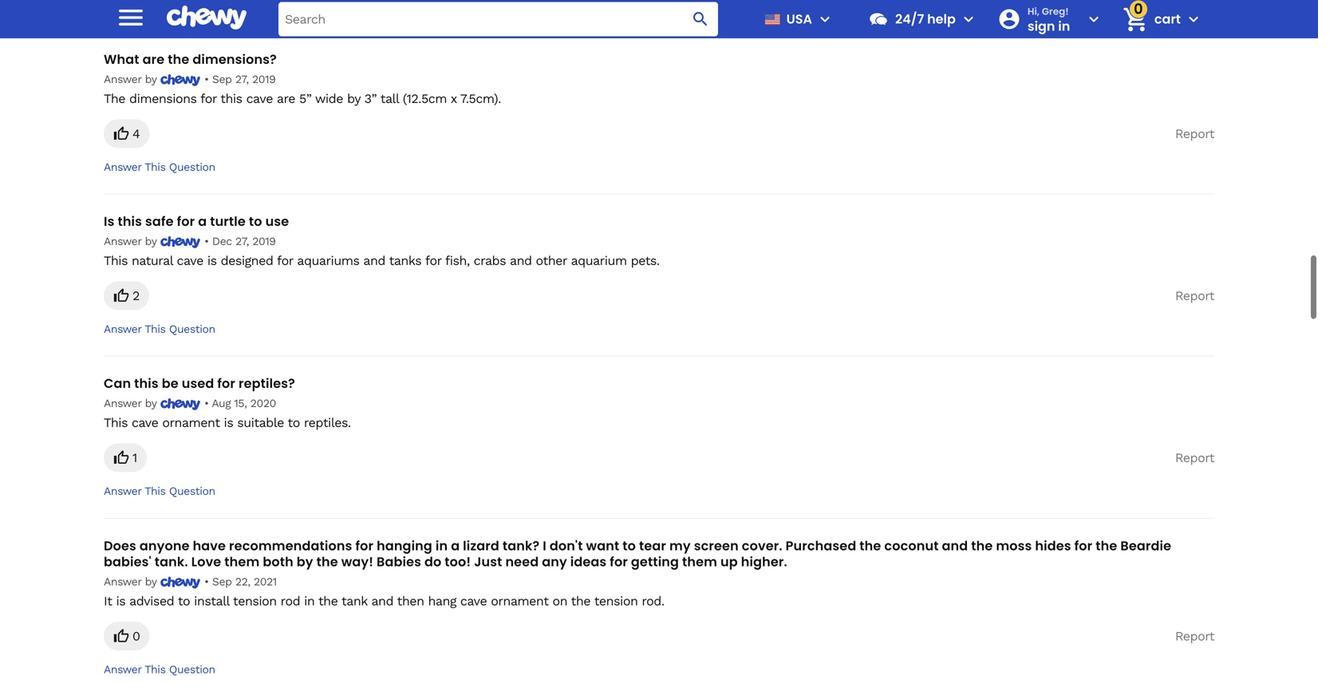 Task type: locate. For each thing, give the bounding box(es) containing it.
this for used
[[134, 374, 159, 392]]

0 horizontal spatial tension
[[233, 593, 277, 608]]

• left dec
[[204, 235, 209, 248]]

for down • sep 27, 2019
[[200, 91, 217, 106]]

in inside "does anyone have recommendations for hanging in a lizard tank? i don't want to tear my screen cover. purchased the coconut and the moss hides for the beardie babies' tank. love them both by the way! babies do too! just need any ideas for getting them up higher."
[[436, 537, 448, 555]]

1 tension from the left
[[233, 593, 277, 608]]

1 vertical spatial is
[[224, 415, 233, 430]]

3 • from the top
[[204, 397, 209, 410]]

1 report from the top
[[1176, 126, 1215, 141]]

3 answer this question from the top
[[104, 485, 215, 498]]

are left 5"
[[277, 91, 295, 106]]

2019 down "use"
[[252, 235, 276, 248]]

1 horizontal spatial tension
[[594, 593, 638, 608]]

them
[[225, 553, 260, 571], [682, 553, 718, 571]]

tank?
[[503, 537, 540, 555]]

this left natural
[[104, 253, 128, 268]]

this down 2 button
[[145, 323, 166, 336]]

need
[[506, 553, 539, 571]]

ornament down aug on the bottom
[[162, 415, 220, 430]]

2 chewy image from the top
[[160, 236, 201, 248]]

answer this question button down 2
[[104, 322, 215, 337]]

tension
[[233, 593, 277, 608], [594, 593, 638, 608]]

4 question from the top
[[169, 663, 215, 676]]

1 horizontal spatial a
[[451, 537, 460, 555]]

0 horizontal spatial them
[[225, 553, 260, 571]]

use
[[265, 212, 289, 230]]

2 report button from the top
[[1176, 281, 1215, 310]]

8 answer from the top
[[104, 663, 142, 676]]

27, down dimensions?
[[235, 73, 249, 86]]

babies
[[377, 553, 421, 571]]

wide
[[315, 91, 343, 106]]

too!
[[445, 553, 471, 571]]

3 answer by from the top
[[104, 397, 160, 410]]

the up dimensions on the left top of page
[[168, 50, 189, 68]]

3 answer from the top
[[104, 235, 142, 248]]

answer this question button down 0
[[104, 662, 215, 676]]

is down dec
[[207, 253, 217, 268]]

3 report button from the top
[[1176, 444, 1215, 472]]

answer down 1 button
[[104, 485, 142, 498]]

is right it at bottom
[[116, 593, 125, 608]]

2 answer this question from the top
[[104, 323, 215, 336]]

• for used
[[204, 397, 209, 410]]

• down love
[[204, 575, 209, 588]]

help
[[928, 10, 956, 28]]

other
[[536, 253, 567, 268]]

0 vertical spatial this
[[220, 91, 242, 106]]

tank.
[[155, 553, 188, 571]]

Product search field
[[279, 2, 718, 36]]

this for is
[[145, 323, 166, 336]]

3 chewy image from the top
[[160, 398, 201, 410]]

2019 for is this safe for a turtle to use
[[252, 235, 276, 248]]

1 vertical spatial ornament
[[491, 593, 549, 608]]

question up used
[[169, 323, 215, 336]]

0 vertical spatial ornament
[[162, 415, 220, 430]]

the dimensions for this cave are 5" wide by 3" tall (12.5cm x 7.5cm).
[[104, 91, 501, 106]]

1 vertical spatial in
[[304, 593, 315, 608]]

account menu image
[[1085, 10, 1104, 29]]

and
[[364, 253, 385, 268], [510, 253, 532, 268], [942, 537, 968, 555], [372, 593, 394, 608]]

does
[[104, 537, 136, 555]]

for right hides on the right bottom of page
[[1075, 537, 1093, 555]]

cart menu image
[[1185, 10, 1204, 29]]

answer down what
[[104, 73, 142, 86]]

sep for recommendations
[[212, 575, 232, 588]]

0 vertical spatial in
[[436, 537, 448, 555]]

27, for what are the dimensions?
[[235, 73, 249, 86]]

answer by for does
[[104, 575, 160, 588]]

hi,
[[1028, 5, 1040, 18]]

answer this question button for the
[[104, 160, 215, 174]]

a inside "does anyone have recommendations for hanging in a lizard tank? i don't want to tear my screen cover. purchased the coconut and the moss hides for the beardie babies' tank. love them both by the way! babies do too! just need any ideas for getting them up higher."
[[451, 537, 460, 555]]

1 answer by from the top
[[104, 73, 160, 86]]

answer this question button
[[104, 160, 215, 174], [104, 322, 215, 337], [104, 484, 215, 499], [104, 662, 215, 676]]

0 horizontal spatial in
[[304, 593, 315, 608]]

4 report from the top
[[1176, 628, 1215, 644]]

cave up 1
[[132, 415, 158, 430]]

sep for dimensions?
[[212, 73, 232, 86]]

0 vertical spatial is
[[207, 253, 217, 268]]

1 horizontal spatial ornament
[[491, 593, 549, 608]]

this right is
[[118, 212, 142, 230]]

answer by down what
[[104, 73, 160, 86]]

0 button
[[104, 622, 150, 650]]

chewy image down what are the dimensions?
[[160, 74, 201, 86]]

report for hanging
[[1176, 628, 1215, 644]]

tanks
[[389, 253, 422, 268]]

sep down dimensions?
[[212, 73, 232, 86]]

2019 down dimensions?
[[252, 73, 276, 86]]

report button for hanging
[[1176, 622, 1215, 650]]

answer down '0' button
[[104, 663, 142, 676]]

for right ideas on the bottom of page
[[610, 553, 628, 571]]

answer
[[104, 73, 142, 86], [104, 160, 142, 174], [104, 235, 142, 248], [104, 323, 142, 336], [104, 397, 142, 410], [104, 485, 142, 498], [104, 575, 142, 588], [104, 663, 142, 676]]

0 vertical spatial sep
[[212, 73, 232, 86]]

answer this question for be
[[104, 485, 215, 498]]

7.5cm).
[[460, 91, 501, 106]]

2020
[[250, 397, 276, 410]]

to left tear
[[623, 537, 636, 555]]

and left tanks
[[364, 253, 385, 268]]

1 answer this question from the top
[[104, 160, 215, 174]]

answer this question button down 4
[[104, 160, 215, 174]]

them up 22,
[[225, 553, 260, 571]]

menu image
[[816, 10, 835, 29]]

1 them from the left
[[225, 553, 260, 571]]

question up is this safe for a turtle to use
[[169, 160, 215, 174]]

4 chewy image from the top
[[160, 576, 201, 588]]

chewy image
[[160, 74, 201, 86], [160, 236, 201, 248], [160, 398, 201, 410], [160, 576, 201, 588]]

1 2019 from the top
[[252, 73, 276, 86]]

4 answer this question button from the top
[[104, 662, 215, 676]]

chewy support image
[[868, 9, 889, 30]]

in
[[436, 537, 448, 555], [304, 593, 315, 608]]

is
[[207, 253, 217, 268], [224, 415, 233, 430], [116, 593, 125, 608]]

3"
[[364, 91, 377, 106]]

answer down babies'
[[104, 575, 142, 588]]

in right hanging
[[436, 537, 448, 555]]

tension left rod.
[[594, 593, 638, 608]]

2 question from the top
[[169, 323, 215, 336]]

install
[[194, 593, 229, 608]]

1 report button from the top
[[1176, 119, 1215, 148]]

this left be
[[134, 374, 159, 392]]

• sep 27, 2019
[[201, 73, 276, 86]]

answer this question down 2
[[104, 323, 215, 336]]

answer by for what
[[104, 73, 160, 86]]

a
[[198, 212, 207, 230], [451, 537, 460, 555]]

chewy image down tank.
[[160, 576, 201, 588]]

it
[[104, 593, 112, 608]]

question up have
[[169, 485, 215, 498]]

this up 1 button
[[104, 415, 128, 430]]

question down install
[[169, 663, 215, 676]]

rod.
[[642, 593, 665, 608]]

0 horizontal spatial a
[[198, 212, 207, 230]]

to
[[249, 212, 262, 230], [288, 415, 300, 430], [623, 537, 636, 555], [178, 593, 190, 608]]

2 button
[[104, 281, 149, 310]]

answer this question button down 1
[[104, 484, 215, 499]]

4 answer by from the top
[[104, 575, 160, 588]]

answer down 2 button
[[104, 323, 142, 336]]

• down what are the dimensions?
[[204, 73, 209, 86]]

way!
[[341, 553, 374, 571]]

sep
[[212, 73, 232, 86], [212, 575, 232, 588]]

this cave ornament is suitable to reptiles.
[[104, 415, 351, 430]]

question
[[169, 160, 215, 174], [169, 323, 215, 336], [169, 485, 215, 498], [169, 663, 215, 676]]

• dec 27, 2019
[[201, 235, 276, 248]]

cave
[[246, 91, 273, 106], [177, 253, 203, 268], [132, 415, 158, 430], [460, 593, 487, 608]]

this down 4 "button"
[[145, 160, 166, 174]]

2 sep from the top
[[212, 575, 232, 588]]

by up advised
[[145, 575, 157, 588]]

babies'
[[104, 553, 152, 571]]

by for does anyone have recommendations for hanging in a lizard tank? i don't want to tear my screen cover. purchased the coconut and the moss hides for the beardie babies' tank. love them both by the way! babies do too! just need any ideas for getting them up higher.
[[145, 575, 157, 588]]

and inside "does anyone have recommendations for hanging in a lizard tank? i don't want to tear my screen cover. purchased the coconut and the moss hides for the beardie babies' tank. love them both by the way! babies do too! just need any ideas for getting them up higher."
[[942, 537, 968, 555]]

usa button
[[758, 0, 835, 38]]

this down • sep 27, 2019
[[220, 91, 242, 106]]

are right what
[[143, 50, 165, 68]]

aquarium
[[571, 253, 627, 268]]

5 answer from the top
[[104, 397, 142, 410]]

items image
[[1122, 5, 1150, 33]]

answer this question for have
[[104, 663, 215, 676]]

2 tension from the left
[[594, 593, 638, 608]]

greg!
[[1042, 5, 1069, 18]]

1 vertical spatial sep
[[212, 575, 232, 588]]

reptiles.
[[304, 415, 351, 430]]

a left lizard
[[451, 537, 460, 555]]

ornament
[[162, 415, 220, 430], [491, 593, 549, 608]]

2 2019 from the top
[[252, 235, 276, 248]]

this down 1 button
[[145, 485, 166, 498]]

4 button
[[104, 119, 149, 148]]

used
[[182, 374, 214, 392]]

answer by
[[104, 73, 160, 86], [104, 235, 160, 248], [104, 397, 160, 410], [104, 575, 160, 588]]

and right coconut
[[942, 537, 968, 555]]

27, up designed
[[235, 235, 249, 248]]

1 vertical spatial 2019
[[252, 235, 276, 248]]

tear
[[639, 537, 667, 555]]

2 • from the top
[[204, 235, 209, 248]]

0 vertical spatial are
[[143, 50, 165, 68]]

• left aug on the bottom
[[204, 397, 209, 410]]

1 horizontal spatial in
[[436, 537, 448, 555]]

by down can this be used for reptiles?
[[145, 397, 157, 410]]

report button
[[1176, 119, 1215, 148], [1176, 281, 1215, 310], [1176, 444, 1215, 472], [1176, 622, 1215, 650]]

4 report button from the top
[[1176, 622, 1215, 650]]

cart
[[1155, 10, 1181, 28]]

screen
[[694, 537, 739, 555]]

answer by down babies'
[[104, 575, 160, 588]]

answer down 4 "button"
[[104, 160, 142, 174]]

by right both
[[297, 553, 313, 571]]

answer by down can
[[104, 397, 160, 410]]

1 vertical spatial a
[[451, 537, 460, 555]]

love
[[191, 553, 221, 571]]

1 horizontal spatial is
[[207, 253, 217, 268]]

it is advised to install tension rod in the tank and then hang cave ornament on the tension rod.
[[104, 593, 665, 608]]

tank
[[342, 593, 368, 608]]

24/7 help
[[896, 10, 956, 28]]

lizard
[[463, 537, 500, 555]]

2 horizontal spatial is
[[224, 415, 233, 430]]

help menu image
[[959, 10, 978, 29]]

crabs
[[474, 253, 506, 268]]

answer this question down 1
[[104, 485, 215, 498]]

in right the rod at the bottom
[[304, 593, 315, 608]]

report
[[1176, 126, 1215, 141], [1176, 288, 1215, 303], [1176, 450, 1215, 466], [1176, 628, 1215, 644]]

by up dimensions on the left top of page
[[145, 73, 157, 86]]

my
[[670, 537, 691, 555]]

2 answer by from the top
[[104, 235, 160, 248]]

1 answer this question button from the top
[[104, 160, 215, 174]]

answer this question for safe
[[104, 323, 215, 336]]

3 answer this question button from the top
[[104, 484, 215, 499]]

answer by up natural
[[104, 235, 160, 248]]

4 answer this question from the top
[[104, 663, 215, 676]]

is down aug on the bottom
[[224, 415, 233, 430]]

tall
[[381, 91, 399, 106]]

4 • from the top
[[204, 575, 209, 588]]

is for a
[[207, 253, 217, 268]]

ornament down need
[[491, 593, 549, 608]]

0 vertical spatial a
[[198, 212, 207, 230]]

for left fish,
[[425, 253, 442, 268]]

this for for
[[118, 212, 142, 230]]

this down '0' button
[[145, 663, 166, 676]]

chewy image for have
[[160, 576, 201, 588]]

cave right natural
[[177, 253, 203, 268]]

anyone
[[140, 537, 190, 555]]

0 vertical spatial 2019
[[252, 73, 276, 86]]

answer by for can
[[104, 397, 160, 410]]

• for for
[[204, 235, 209, 248]]

1 chewy image from the top
[[160, 74, 201, 86]]

this
[[145, 160, 166, 174], [104, 253, 128, 268], [145, 323, 166, 336], [104, 415, 128, 430], [145, 485, 166, 498], [145, 663, 166, 676]]

by up natural
[[145, 235, 157, 248]]

tension down the 2021
[[233, 593, 277, 608]]

1 button
[[104, 444, 147, 472]]

3 report from the top
[[1176, 450, 1215, 466]]

2 vertical spatial this
[[134, 374, 159, 392]]

a left turtle
[[198, 212, 207, 230]]

by left 3"
[[347, 91, 361, 106]]

answer down is
[[104, 235, 142, 248]]

the left the beardie
[[1096, 537, 1118, 555]]

0 vertical spatial 27,
[[235, 73, 249, 86]]

for
[[200, 91, 217, 106], [177, 212, 195, 230], [277, 253, 293, 268], [425, 253, 442, 268], [217, 374, 235, 392], [356, 537, 374, 555], [1075, 537, 1093, 555], [610, 553, 628, 571]]

1 vertical spatial 27,
[[235, 235, 249, 248]]

are
[[143, 50, 165, 68], [277, 91, 295, 106]]

answer this question down 4
[[104, 160, 215, 174]]

natural
[[132, 253, 173, 268]]

3 question from the top
[[169, 485, 215, 498]]

1 • from the top
[[204, 73, 209, 86]]

sep left 22,
[[212, 575, 232, 588]]

chewy image down is this safe for a turtle to use
[[160, 236, 201, 248]]

by inside "does anyone have recommendations for hanging in a lizard tank? i don't want to tear my screen cover. purchased the coconut and the moss hides for the beardie babies' tank. love them both by the way! babies do too! just need any ideas for getting them up higher."
[[297, 553, 313, 571]]

to right suitable at the left of the page
[[288, 415, 300, 430]]

1 sep from the top
[[212, 73, 232, 86]]

answer down can
[[104, 397, 142, 410]]

the left way!
[[317, 553, 338, 571]]

answer this question button for safe
[[104, 322, 215, 337]]

1 horizontal spatial are
[[277, 91, 295, 106]]

1 vertical spatial this
[[118, 212, 142, 230]]

2 vertical spatial is
[[116, 593, 125, 608]]

and left "other"
[[510, 253, 532, 268]]

them left the up
[[682, 553, 718, 571]]

2 report from the top
[[1176, 288, 1215, 303]]

1 horizontal spatial them
[[682, 553, 718, 571]]

chewy image down be
[[160, 398, 201, 410]]

2 answer this question button from the top
[[104, 322, 215, 337]]

answer this question down 0
[[104, 663, 215, 676]]

getting
[[631, 553, 679, 571]]



Task type: describe. For each thing, give the bounding box(es) containing it.
6 answer from the top
[[104, 485, 142, 498]]

question for hanging
[[169, 663, 215, 676]]

aug
[[212, 397, 231, 410]]

2 them from the left
[[682, 553, 718, 571]]

can this be used for reptiles?
[[104, 374, 295, 392]]

the right on
[[571, 593, 591, 608]]

be
[[162, 374, 179, 392]]

this natural cave is designed for aquariums and tanks for fish, crabs and other aquarium pets.
[[104, 253, 660, 268]]

• for dimensions?
[[204, 73, 209, 86]]

answer this question for the
[[104, 160, 215, 174]]

4 answer from the top
[[104, 323, 142, 336]]

do
[[425, 553, 442, 571]]

pets.
[[631, 253, 660, 268]]

2 answer from the top
[[104, 160, 142, 174]]

hides
[[1036, 537, 1072, 555]]

aquariums
[[297, 253, 360, 268]]

can
[[104, 374, 131, 392]]

24/7 help link
[[862, 0, 956, 38]]

cover.
[[742, 537, 783, 555]]

what are the dimensions?
[[104, 50, 277, 68]]

2019 for what are the dimensions?
[[252, 73, 276, 86]]

• aug 15, 2020
[[201, 397, 276, 410]]

the left coconut
[[860, 537, 882, 555]]

2021
[[254, 575, 277, 588]]

report for reptiles?
[[1176, 450, 1215, 466]]

5"
[[299, 91, 312, 106]]

usa
[[787, 10, 813, 28]]

and right tank
[[372, 593, 394, 608]]

moss
[[996, 537, 1032, 555]]

1
[[132, 450, 137, 466]]

suitable
[[237, 415, 284, 430]]

Search text field
[[279, 2, 718, 36]]

to inside "does anyone have recommendations for hanging in a lizard tank? i don't want to tear my screen cover. purchased the coconut and the moss hides for the beardie babies' tank. love them both by the way! babies do too! just need any ideas for getting them up higher."
[[623, 537, 636, 555]]

designed
[[221, 253, 273, 268]]

menu image
[[115, 1, 147, 33]]

answer this question button for be
[[104, 484, 215, 499]]

this for what
[[145, 160, 166, 174]]

27, for is this safe for a turtle to use
[[235, 235, 249, 248]]

submit search image
[[691, 10, 710, 29]]

by for what are the dimensions?
[[145, 73, 157, 86]]

is this safe for a turtle to use
[[104, 212, 289, 230]]

the left tank
[[318, 593, 338, 608]]

have
[[193, 537, 226, 555]]

for right designed
[[277, 253, 293, 268]]

question for reptiles?
[[169, 485, 215, 498]]

up
[[721, 553, 738, 571]]

answer by for is
[[104, 235, 160, 248]]

reptiles?
[[239, 374, 295, 392]]

fish,
[[445, 253, 470, 268]]

4
[[132, 126, 140, 141]]

both
[[263, 553, 294, 571]]

(12.5cm
[[403, 91, 447, 106]]

chewy image for be
[[160, 398, 201, 410]]

report for turtle
[[1176, 288, 1215, 303]]

coconut
[[885, 537, 939, 555]]

the
[[104, 91, 125, 106]]

this for does
[[145, 663, 166, 676]]

does anyone have recommendations for hanging in a lizard tank? i don't want to tear my screen cover. purchased the coconut and the moss hides for the beardie babies' tank. love them both by the way! babies do too! just need any ideas for getting them up higher.
[[104, 537, 1172, 571]]

dimensions
[[129, 91, 197, 106]]

22,
[[235, 575, 250, 588]]

chewy image for safe
[[160, 236, 201, 248]]

rod
[[281, 593, 300, 608]]

report button for reptiles?
[[1176, 444, 1215, 472]]

2
[[132, 288, 140, 303]]

hi, greg! sign in
[[1028, 5, 1071, 35]]

for up aug on the bottom
[[217, 374, 235, 392]]

hang
[[428, 593, 457, 608]]

higher.
[[741, 553, 788, 571]]

0 horizontal spatial is
[[116, 593, 125, 608]]

beardie
[[1121, 537, 1172, 555]]

on
[[553, 593, 568, 608]]

just
[[474, 553, 502, 571]]

dimensions?
[[193, 50, 277, 68]]

1 question from the top
[[169, 160, 215, 174]]

don't
[[550, 537, 583, 555]]

cart link
[[1117, 0, 1181, 38]]

sign
[[1028, 17, 1056, 35]]

0 horizontal spatial ornament
[[162, 415, 220, 430]]

chewy home image
[[167, 0, 247, 35]]

report button for turtle
[[1176, 281, 1215, 310]]

for left babies
[[356, 537, 374, 555]]

1 answer from the top
[[104, 73, 142, 86]]

ideas
[[571, 553, 607, 571]]

advised
[[129, 593, 174, 608]]

safe
[[145, 212, 174, 230]]

0
[[132, 628, 140, 644]]

• for recommendations
[[204, 575, 209, 588]]

then
[[397, 593, 424, 608]]

for right safe
[[177, 212, 195, 230]]

7 answer from the top
[[104, 575, 142, 588]]

turtle
[[210, 212, 246, 230]]

0 horizontal spatial are
[[143, 50, 165, 68]]

recommendations
[[229, 537, 352, 555]]

question for turtle
[[169, 323, 215, 336]]

• sep 22, 2021
[[201, 575, 277, 588]]

cave right hang
[[460, 593, 487, 608]]

x
[[451, 91, 457, 106]]

purchased
[[786, 537, 857, 555]]

to left install
[[178, 593, 190, 608]]

to left "use"
[[249, 212, 262, 230]]

by for can this be used for reptiles?
[[145, 397, 157, 410]]

is
[[104, 212, 115, 230]]

is for for
[[224, 415, 233, 430]]

what
[[104, 50, 139, 68]]

hanging
[[377, 537, 433, 555]]

i
[[543, 537, 547, 555]]

answer this question button for have
[[104, 662, 215, 676]]

by for is this safe for a turtle to use
[[145, 235, 157, 248]]

this for can
[[145, 485, 166, 498]]

dec
[[212, 235, 232, 248]]

the left the moss
[[972, 537, 993, 555]]

chewy image for the
[[160, 74, 201, 86]]

24/7
[[896, 10, 925, 28]]

in
[[1059, 17, 1071, 35]]

1 vertical spatial are
[[277, 91, 295, 106]]

cave down • sep 27, 2019
[[246, 91, 273, 106]]



Task type: vqa. For each thing, say whether or not it's contained in the screenshot.


